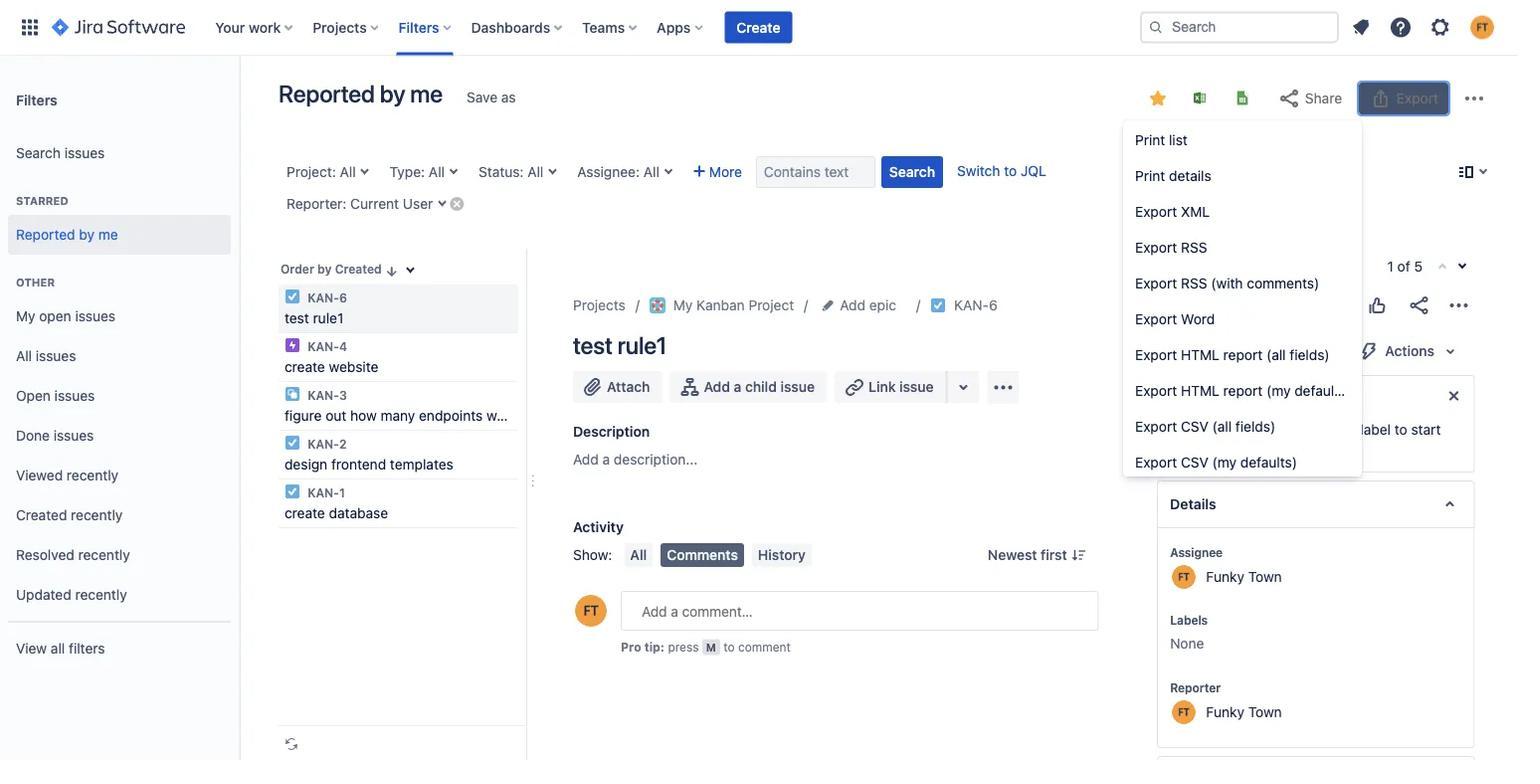Task type: locate. For each thing, give the bounding box(es) containing it.
1 issue from the left
[[781, 379, 815, 395]]

rss for export rss
[[1181, 239, 1208, 256]]

done
[[1288, 343, 1322, 359], [16, 428, 50, 444]]

1 horizontal spatial by
[[318, 262, 332, 276]]

2 csv from the top
[[1181, 454, 1209, 471]]

add left child
[[704, 379, 731, 395]]

add inside button
[[704, 379, 731, 395]]

6 up add app icon
[[989, 297, 998, 314]]

1 vertical spatial town
[[1248, 704, 1282, 720]]

created recently
[[16, 507, 123, 524]]

2 funky from the top
[[1206, 704, 1245, 720]]

rss left (with
[[1181, 275, 1208, 292]]

search up starred on the top left of the page
[[16, 145, 61, 161]]

export up export rss
[[1136, 204, 1178, 220]]

projects left my kanban project image
[[573, 297, 626, 314]]

0 vertical spatial fields)
[[1290, 347, 1330, 363]]

kan-6 link
[[955, 294, 998, 318]]

all right type:
[[429, 164, 445, 180]]

0 horizontal spatial issue
[[781, 379, 815, 395]]

1 horizontal spatial add
[[704, 379, 731, 395]]

0 vertical spatial reported
[[279, 80, 375, 107]]

1 horizontal spatial my
[[674, 297, 693, 314]]

print down print list
[[1136, 168, 1166, 184]]

0 horizontal spatial (my
[[1213, 454, 1237, 471]]

viewed
[[16, 467, 63, 484]]

create down kan-1
[[285, 505, 325, 522]]

2
[[339, 437, 347, 451]]

reported down starred on the top left of the page
[[16, 227, 75, 243]]

a inside button
[[734, 379, 742, 395]]

search left switch
[[890, 164, 936, 180]]

to left start
[[1395, 422, 1408, 438]]

export for export csv (my defaults)
[[1136, 454, 1178, 471]]

town
[[1248, 568, 1282, 585], [1248, 704, 1282, 720]]

rss
[[1181, 239, 1208, 256], [1181, 275, 1208, 292]]

0 vertical spatial defaults)
[[1295, 383, 1352, 399]]

task image
[[931, 298, 947, 314], [285, 435, 301, 451]]

0 vertical spatial me
[[410, 80, 443, 107]]

0 vertical spatial funky
[[1206, 568, 1245, 585]]

updated
[[16, 587, 71, 603]]

1 horizontal spatial task image
[[931, 298, 947, 314]]

add down "description"
[[573, 451, 599, 468]]

create button
[[725, 11, 793, 43]]

1 vertical spatial projects
[[573, 297, 626, 314]]

recently down created recently link
[[78, 547, 130, 563]]

resolved recently
[[16, 547, 130, 563]]

1 vertical spatial funky
[[1206, 704, 1245, 720]]

out
[[326, 408, 347, 424]]

issue inside button
[[781, 379, 815, 395]]

1 left of
[[1388, 258, 1394, 275]]

2 funky town from the top
[[1206, 704, 1282, 720]]

issues for all issues
[[36, 348, 76, 364]]

2 print from the top
[[1136, 168, 1166, 184]]

type:
[[390, 164, 425, 180]]

to
[[1005, 163, 1017, 179], [1301, 422, 1314, 438], [1395, 422, 1408, 438], [724, 640, 735, 654]]

task image left kan-6 link
[[931, 298, 947, 314]]

export rss
[[1136, 239, 1208, 256]]

0 horizontal spatial a
[[603, 451, 610, 468]]

0 horizontal spatial rule1
[[313, 310, 344, 326]]

recently inside "link"
[[78, 547, 130, 563]]

export for export rss
[[1136, 239, 1178, 256]]

0 vertical spatial created
[[335, 262, 382, 276]]

figure out how many endpoints we need
[[285, 408, 541, 424]]

1 vertical spatial add
[[704, 379, 731, 395]]

html up export csv (all fields)
[[1181, 383, 1220, 399]]

test up epic icon
[[285, 310, 309, 326]]

0 vertical spatial by
[[380, 80, 405, 107]]

of
[[1398, 258, 1411, 275]]

design frontend templates
[[285, 456, 454, 473]]

apps
[[657, 19, 691, 35]]

2 create from the top
[[285, 505, 325, 522]]

0 vertical spatial (all
[[1267, 347, 1287, 363]]

export for export rss (with comments)
[[1136, 275, 1178, 292]]

kan- up create database at the left bottom
[[308, 486, 339, 500]]

by up my open issues
[[79, 227, 95, 243]]

jira software image
[[52, 15, 185, 39], [52, 15, 185, 39]]

banner
[[0, 0, 1519, 56]]

open
[[39, 308, 71, 325]]

kan- for rule1
[[308, 291, 339, 305]]

reported by me down starred on the top left of the page
[[16, 227, 118, 243]]

1 vertical spatial report
[[1224, 383, 1263, 399]]

reported by me link
[[8, 215, 231, 255]]

pinned
[[1170, 388, 1216, 404]]

1 horizontal spatial test
[[573, 331, 613, 359]]

my left open
[[16, 308, 35, 325]]

0 vertical spatial rule1
[[313, 310, 344, 326]]

2 vertical spatial a
[[603, 451, 610, 468]]

add for add epic
[[840, 297, 866, 314]]

0 vertical spatial csv
[[1181, 419, 1209, 435]]

task image up design
[[285, 435, 301, 451]]

recently down viewed recently link
[[71, 507, 123, 524]]

print left list
[[1136, 132, 1166, 148]]

issues for done issues
[[54, 428, 94, 444]]

1 vertical spatial (my
[[1213, 454, 1237, 471]]

0 vertical spatial html
[[1181, 347, 1220, 363]]

1 vertical spatial a
[[1318, 422, 1325, 438]]

1 vertical spatial filters
[[16, 91, 57, 108]]

export inside 'link'
[[1136, 239, 1178, 256]]

newest first button
[[976, 543, 1100, 567]]

add a description...
[[573, 451, 698, 468]]

a left field
[[1318, 422, 1325, 438]]

remove criteria image
[[449, 196, 465, 212]]

add inside popup button
[[840, 297, 866, 314]]

rule1 down my kanban project image
[[618, 331, 667, 359]]

1 rss from the top
[[1181, 239, 1208, 256]]

export rss link
[[1124, 232, 1363, 264]]

export for export
[[1397, 90, 1439, 106]]

all for type: all
[[429, 164, 445, 180]]

1 vertical spatial 1
[[339, 486, 345, 500]]

hide message image
[[1442, 384, 1466, 408]]

other group
[[8, 255, 231, 621]]

vote options: no one has voted for this issue yet. image
[[1366, 294, 1389, 318]]

updated recently
[[16, 587, 127, 603]]

small image
[[1151, 91, 1167, 106]]

task image for create database
[[285, 484, 301, 500]]

2 rss from the top
[[1181, 275, 1208, 292]]

0 horizontal spatial add
[[573, 451, 599, 468]]

by inside starred group
[[79, 227, 95, 243]]

export down export word on the top right of the page
[[1136, 347, 1178, 363]]

0 horizontal spatial test rule1
[[285, 310, 344, 326]]

report down export html report (all fields) link
[[1224, 383, 1263, 399]]

project:
[[287, 164, 336, 180]]

your work
[[215, 19, 281, 35]]

0 vertical spatial done
[[1288, 343, 1322, 359]]

0 horizontal spatial my
[[16, 308, 35, 325]]

all right assignee:
[[644, 164, 660, 180]]

my right my kanban project image
[[674, 297, 693, 314]]

next to a field label to start pinning.
[[1170, 422, 1441, 458]]

csv inside the "export csv (my defaults)" link
[[1181, 454, 1209, 471]]

0 vertical spatial task image
[[285, 289, 301, 305]]

user
[[403, 196, 433, 212]]

fields
[[1220, 388, 1257, 404]]

all for status: all
[[528, 164, 544, 180]]

all right status:
[[528, 164, 544, 180]]

0 vertical spatial a
[[734, 379, 742, 395]]

1 up create database at the left bottom
[[339, 486, 345, 500]]

0 vertical spatial filters
[[399, 19, 440, 35]]

me down the 'search issues' link
[[98, 227, 118, 243]]

rss inside export rss 'link'
[[1181, 239, 1208, 256]]

field
[[1329, 422, 1357, 438]]

reported by me down the projects popup button
[[279, 80, 443, 107]]

(all inside export csv (all fields) link
[[1213, 419, 1232, 435]]

all right show:
[[630, 547, 647, 563]]

kan- down order by created on the top left
[[308, 291, 339, 305]]

0 horizontal spatial me
[[98, 227, 118, 243]]

1 horizontal spatial filters
[[399, 19, 440, 35]]

a for child
[[734, 379, 742, 395]]

export for export html report (my defaults)
[[1136, 383, 1178, 399]]

me
[[410, 80, 443, 107], [98, 227, 118, 243]]

recently for updated recently
[[75, 587, 127, 603]]

your
[[215, 19, 245, 35]]

1 vertical spatial funky town
[[1206, 704, 1282, 720]]

created
[[335, 262, 382, 276], [16, 507, 67, 524]]

kan- for website
[[308, 339, 339, 353]]

sidebar navigation image
[[217, 80, 261, 119]]

export down help icon
[[1397, 90, 1439, 106]]

report left 'done' icon
[[1224, 347, 1263, 363]]

1 vertical spatial create
[[285, 505, 325, 522]]

settings image
[[1429, 15, 1453, 39]]

1 horizontal spatial fields)
[[1290, 347, 1330, 363]]

csv for (all
[[1181, 419, 1209, 435]]

1 horizontal spatial a
[[734, 379, 742, 395]]

projects inside popup button
[[313, 19, 367, 35]]

recently down resolved recently "link"
[[75, 587, 127, 603]]

search image
[[1149, 19, 1165, 35]]

save
[[467, 89, 498, 106]]

export inside dropdown button
[[1397, 90, 1439, 106]]

print details link
[[1124, 160, 1363, 192]]

2 report from the top
[[1224, 383, 1263, 399]]

0 vertical spatial report
[[1224, 347, 1263, 363]]

done inside "done issues" link
[[16, 428, 50, 444]]

reporter:
[[287, 196, 347, 212]]

other
[[16, 276, 55, 289]]

0 vertical spatial test
[[285, 310, 309, 326]]

(my inside the "export csv (my defaults)" link
[[1213, 454, 1237, 471]]

task image down design
[[285, 484, 301, 500]]

csv for (my
[[1181, 454, 1209, 471]]

1 vertical spatial me
[[98, 227, 118, 243]]

rule1 up kan-4
[[313, 310, 344, 326]]

all for assignee: all
[[644, 164, 660, 180]]

export rss (with comments)
[[1136, 275, 1320, 292]]

profile image of funky town image
[[575, 595, 607, 627]]

(my down the
[[1213, 454, 1237, 471]]

kan- up create website
[[308, 339, 339, 353]]

print
[[1136, 132, 1166, 148], [1136, 168, 1166, 184]]

1 vertical spatial fields)
[[1236, 419, 1276, 435]]

save as button
[[457, 82, 526, 113]]

kan- up 'out'
[[308, 388, 339, 402]]

dashboards
[[471, 19, 551, 35]]

notifications image
[[1350, 15, 1374, 39]]

6
[[339, 291, 347, 305], [989, 297, 998, 314]]

search inside the 'search issues' link
[[16, 145, 61, 161]]

me left save
[[410, 80, 443, 107]]

csv inside export csv (all fields) link
[[1181, 419, 1209, 435]]

issues
[[64, 145, 105, 161], [75, 308, 116, 325], [36, 348, 76, 364], [54, 388, 95, 404], [54, 428, 94, 444]]

viewed recently link
[[8, 456, 231, 496]]

1 vertical spatial reported by me
[[16, 227, 118, 243]]

task image for test rule1
[[285, 289, 301, 305]]

export up pinning.
[[1136, 419, 1178, 435]]

1 vertical spatial reported
[[16, 227, 75, 243]]

by down filters popup button
[[380, 80, 405, 107]]

create down epic icon
[[285, 359, 325, 375]]

add left "epic" on the right top of page
[[840, 297, 866, 314]]

jql
[[1021, 163, 1047, 179]]

export down export rss
[[1136, 275, 1178, 292]]

0 horizontal spatial (all
[[1213, 419, 1232, 435]]

export word link
[[1124, 304, 1363, 335]]

reported down the projects popup button
[[279, 80, 375, 107]]

fields)
[[1290, 347, 1330, 363], [1236, 419, 1276, 435]]

1 horizontal spatial (all
[[1267, 347, 1287, 363]]

kan- left copy link to issue icon
[[955, 297, 989, 314]]

rss down xml
[[1181, 239, 1208, 256]]

2 town from the top
[[1248, 704, 1282, 720]]

1 horizontal spatial done
[[1288, 343, 1322, 359]]

0 vertical spatial add
[[840, 297, 866, 314]]

all up reporter: current user
[[340, 164, 356, 180]]

my
[[674, 297, 693, 314], [16, 308, 35, 325]]

fields) right 'done' icon
[[1290, 347, 1330, 363]]

database
[[329, 505, 388, 522]]

done down export word link
[[1288, 343, 1322, 359]]

design
[[285, 456, 328, 473]]

test rule1 up attach button
[[573, 331, 667, 359]]

1 vertical spatial created
[[16, 507, 67, 524]]

created left small icon
[[335, 262, 382, 276]]

0 vertical spatial rss
[[1181, 239, 1208, 256]]

a inside next to a field label to start pinning.
[[1318, 422, 1325, 438]]

created down the viewed
[[16, 507, 67, 524]]

done for done
[[1288, 343, 1322, 359]]

my inside other group
[[16, 308, 35, 325]]

0 horizontal spatial reported by me
[[16, 227, 118, 243]]

all up open
[[16, 348, 32, 364]]

1 funky from the top
[[1206, 568, 1245, 585]]

projects right work
[[313, 19, 367, 35]]

0 horizontal spatial reported
[[16, 227, 75, 243]]

print list
[[1136, 132, 1188, 148]]

kan-
[[308, 291, 339, 305], [955, 297, 989, 314], [308, 339, 339, 353], [308, 388, 339, 402], [308, 437, 339, 451], [308, 486, 339, 500]]

add epic
[[840, 297, 897, 314]]

by right order
[[318, 262, 332, 276]]

1 print from the top
[[1136, 132, 1166, 148]]

a left child
[[734, 379, 742, 395]]

defaults) up field
[[1295, 383, 1352, 399]]

by
[[380, 80, 405, 107], [79, 227, 95, 243], [318, 262, 332, 276]]

small image
[[384, 263, 400, 279]]

kan-3
[[305, 388, 347, 402]]

task image down order
[[285, 289, 301, 305]]

test down projects link
[[573, 331, 613, 359]]

2 horizontal spatial add
[[840, 297, 866, 314]]

export down click at the right
[[1136, 454, 1178, 471]]

all issues
[[16, 348, 76, 364]]

done down open
[[16, 428, 50, 444]]

0 vertical spatial projects
[[313, 19, 367, 35]]

1 vertical spatial task image
[[285, 435, 301, 451]]

issue right link
[[900, 379, 934, 395]]

kan-6 up the link web pages and more image
[[955, 297, 998, 314]]

resolved
[[16, 547, 74, 563]]

1 vertical spatial csv
[[1181, 454, 1209, 471]]

add for add a child issue
[[704, 379, 731, 395]]

need
[[509, 408, 541, 424]]

issue right child
[[781, 379, 815, 395]]

word
[[1181, 311, 1216, 327]]

6 down order by created link
[[339, 291, 347, 305]]

kan- for frontend
[[308, 437, 339, 451]]

0 vertical spatial search
[[16, 145, 61, 161]]

funky town up labels pin to top icon
[[1206, 568, 1282, 585]]

funky down reporter pin to top icon
[[1206, 704, 1245, 720]]

funky down assignee
[[1206, 568, 1245, 585]]

filters up search issues
[[16, 91, 57, 108]]

2 vertical spatial add
[[573, 451, 599, 468]]

1 vertical spatial rss
[[1181, 275, 1208, 292]]

1 funky town from the top
[[1206, 568, 1282, 585]]

kan- up design
[[308, 437, 339, 451]]

1 vertical spatial done
[[16, 428, 50, 444]]

menu bar
[[620, 543, 816, 567]]

dashboards button
[[465, 11, 570, 43]]

actions image
[[1447, 294, 1471, 318]]

kan-6 down order by created on the top left
[[305, 291, 347, 305]]

export for export xml
[[1136, 204, 1178, 220]]

0 horizontal spatial done
[[16, 428, 50, 444]]

0 horizontal spatial created
[[16, 507, 67, 524]]

share image
[[1407, 294, 1431, 318]]

1 horizontal spatial projects
[[573, 297, 626, 314]]

1 horizontal spatial rule1
[[618, 331, 667, 359]]

filters right the projects popup button
[[399, 19, 440, 35]]

search inside search button
[[890, 164, 936, 180]]

funky town down reporter pin to top icon
[[1206, 704, 1282, 720]]

2 html from the top
[[1181, 383, 1220, 399]]

epic image
[[285, 337, 301, 353]]

1 csv from the top
[[1181, 419, 1209, 435]]

1 vertical spatial search
[[890, 164, 936, 180]]

export left word on the right top of the page
[[1136, 311, 1178, 327]]

1 create from the top
[[285, 359, 325, 375]]

labels pin to top image
[[1212, 612, 1228, 628]]

press
[[668, 640, 699, 654]]

0 horizontal spatial projects
[[313, 19, 367, 35]]

0 vertical spatial (my
[[1267, 383, 1291, 399]]

rule1
[[313, 310, 344, 326], [618, 331, 667, 359]]

csv down click at the right
[[1181, 454, 1209, 471]]

csv up pinning.
[[1181, 419, 1209, 435]]

4
[[339, 339, 347, 353]]

1 vertical spatial (all
[[1213, 419, 1232, 435]]

1 vertical spatial test rule1
[[573, 331, 667, 359]]

defaults) down next
[[1241, 454, 1298, 471]]

0 horizontal spatial by
[[79, 227, 95, 243]]

newest first image
[[1072, 547, 1088, 563]]

save as
[[467, 89, 516, 106]]

banner containing your work
[[0, 0, 1519, 56]]

Search field
[[1141, 11, 1340, 43]]

task image
[[285, 289, 301, 305], [285, 484, 301, 500]]

recently up created recently
[[67, 467, 119, 484]]

add
[[840, 297, 866, 314], [704, 379, 731, 395], [573, 451, 599, 468]]

1 report from the top
[[1224, 347, 1263, 363]]

fields) down fields
[[1236, 419, 1276, 435]]

kanban
[[697, 297, 745, 314]]

export up click at the right
[[1136, 383, 1178, 399]]

current
[[350, 196, 399, 212]]

issue inside button
[[900, 379, 934, 395]]

how
[[350, 408, 377, 424]]

pro tip: press m to comment
[[621, 640, 791, 654]]

Search issues using keywords text field
[[756, 156, 876, 188]]

export for export html report (all fields)
[[1136, 347, 1178, 363]]

(my inside export html report (my defaults) link
[[1267, 383, 1291, 399]]

0 vertical spatial test rule1
[[285, 310, 344, 326]]

2 vertical spatial by
[[318, 262, 332, 276]]

1 vertical spatial by
[[79, 227, 95, 243]]

2 issue from the left
[[900, 379, 934, 395]]

create database
[[285, 505, 388, 522]]

1 vertical spatial html
[[1181, 383, 1220, 399]]

a down "description"
[[603, 451, 610, 468]]

all for project: all
[[340, 164, 356, 180]]

2 task image from the top
[[285, 484, 301, 500]]

1 horizontal spatial search
[[890, 164, 936, 180]]

2 horizontal spatial by
[[380, 80, 405, 107]]

details
[[1170, 168, 1212, 184]]

1 html from the top
[[1181, 347, 1220, 363]]

html down word on the right top of the page
[[1181, 347, 1220, 363]]

1 task image from the top
[[285, 289, 301, 305]]

subtask image
[[285, 386, 301, 402]]

0 vertical spatial 1
[[1388, 258, 1394, 275]]

1 horizontal spatial created
[[335, 262, 382, 276]]

open in microsoft excel image
[[1192, 90, 1208, 106]]

test rule1 up kan-4
[[285, 310, 344, 326]]

export csv (my defaults)
[[1136, 454, 1298, 471]]

rss inside export rss (with comments) link
[[1181, 275, 1208, 292]]

0 vertical spatial create
[[285, 359, 325, 375]]

(my
[[1267, 383, 1291, 399], [1213, 454, 1237, 471]]

description...
[[614, 451, 698, 468]]

1 horizontal spatial reported by me
[[279, 80, 443, 107]]

export down export xml
[[1136, 239, 1178, 256]]

0 horizontal spatial fields)
[[1236, 419, 1276, 435]]

by for reported by me link
[[79, 227, 95, 243]]

(my up next
[[1267, 383, 1291, 399]]

0 horizontal spatial test
[[285, 310, 309, 326]]



Task type: describe. For each thing, give the bounding box(es) containing it.
activity
[[573, 519, 624, 535]]

pinned fields
[[1170, 388, 1257, 404]]

html for export html report (all fields)
[[1181, 347, 1220, 363]]

projects for projects link
[[573, 297, 626, 314]]

add a child issue button
[[670, 371, 827, 403]]

click
[[1170, 422, 1202, 438]]

to right next
[[1301, 422, 1314, 438]]

done for done issues
[[16, 428, 50, 444]]

website
[[329, 359, 379, 375]]

report for (all
[[1224, 347, 1263, 363]]

search for search
[[890, 164, 936, 180]]

order
[[281, 262, 314, 276]]

comments button
[[661, 543, 744, 567]]

1 horizontal spatial 1
[[1388, 258, 1394, 275]]

1 horizontal spatial reported
[[279, 80, 375, 107]]

reporter pin to top image
[[1225, 680, 1241, 696]]

recently for resolved recently
[[78, 547, 130, 563]]

assignee:
[[578, 164, 640, 180]]

resolved recently link
[[8, 535, 231, 575]]

search for search issues
[[16, 145, 61, 161]]

Add a comment… field
[[621, 591, 1100, 631]]

kan- inside kan-6 link
[[955, 297, 989, 314]]

me inside starred group
[[98, 227, 118, 243]]

all inside button
[[630, 547, 647, 563]]

create website
[[285, 359, 379, 375]]

label
[[1360, 422, 1391, 438]]

reported inside reported by me link
[[16, 227, 75, 243]]

by for order by created link
[[318, 262, 332, 276]]

report for (my
[[1224, 383, 1263, 399]]

0 horizontal spatial 6
[[339, 291, 347, 305]]

1 vertical spatial defaults)
[[1241, 454, 1298, 471]]

all issues link
[[8, 336, 231, 376]]

kan- for out
[[308, 388, 339, 402]]

link
[[869, 379, 896, 395]]

0 horizontal spatial kan-6
[[305, 291, 347, 305]]

we
[[487, 408, 505, 424]]

my kanban project link
[[650, 294, 794, 318]]

export for export csv (all fields)
[[1136, 419, 1178, 435]]

reporter
[[1170, 681, 1221, 695]]

done image
[[1264, 339, 1288, 363]]

add for add a description...
[[573, 451, 599, 468]]

0 horizontal spatial task image
[[285, 435, 301, 451]]

project
[[749, 297, 794, 314]]

export csv (all fields)
[[1136, 419, 1276, 435]]

projects button
[[307, 11, 387, 43]]

endpoints
[[419, 408, 483, 424]]

search button
[[882, 156, 944, 188]]

kan- for database
[[308, 486, 339, 500]]

status:
[[479, 164, 524, 180]]

switch to jql link
[[958, 163, 1047, 179]]

menu bar containing all
[[620, 543, 816, 567]]

not available - this is the first issue image
[[1435, 260, 1451, 276]]

5
[[1415, 258, 1423, 275]]

comments)
[[1247, 275, 1320, 292]]

done issues
[[16, 428, 94, 444]]

reported by me inside starred group
[[16, 227, 118, 243]]

done issues link
[[8, 416, 231, 456]]

filters inside popup button
[[399, 19, 440, 35]]

open
[[16, 388, 51, 404]]

more button
[[686, 156, 750, 188]]

export rss (with comments) link
[[1124, 268, 1363, 300]]

status: all
[[479, 164, 544, 180]]

0 vertical spatial reported by me
[[279, 80, 443, 107]]

view
[[16, 641, 47, 657]]

description
[[573, 424, 650, 440]]

print for print list
[[1136, 132, 1166, 148]]

my kanban project image
[[650, 298, 666, 314]]

primary element
[[12, 0, 1141, 55]]

1 horizontal spatial test rule1
[[573, 331, 667, 359]]

as
[[501, 89, 516, 106]]

assignee: all
[[578, 164, 660, 180]]

issues for open issues
[[54, 388, 95, 404]]

view all filters link
[[8, 629, 231, 669]]

0 vertical spatial task image
[[931, 298, 947, 314]]

next issue 'kan-4' ( type 'j' ) image
[[1455, 259, 1471, 275]]

comments
[[667, 547, 738, 563]]

export button
[[1360, 83, 1449, 114]]

my open issues
[[16, 308, 116, 325]]

history button
[[752, 543, 812, 567]]

assignee
[[1170, 545, 1223, 559]]

1 town from the top
[[1248, 568, 1282, 585]]

attach button
[[573, 371, 662, 403]]

next
[[1270, 422, 1297, 438]]

a for description...
[[603, 451, 610, 468]]

link issue
[[869, 379, 934, 395]]

0 horizontal spatial 1
[[339, 486, 345, 500]]

teams button
[[576, 11, 645, 43]]

print list link
[[1124, 124, 1363, 156]]

(all inside export html report (all fields) link
[[1267, 347, 1287, 363]]

epic
[[870, 297, 897, 314]]

switch to jql
[[958, 163, 1047, 179]]

help image
[[1389, 15, 1413, 39]]

1 vertical spatial rule1
[[618, 331, 667, 359]]

share link
[[1268, 83, 1353, 114]]

share
[[1306, 90, 1343, 106]]

list
[[1170, 132, 1188, 148]]

export html report (my defaults)
[[1136, 383, 1352, 399]]

(with
[[1212, 275, 1244, 292]]

work
[[249, 19, 281, 35]]

1 horizontal spatial me
[[410, 80, 443, 107]]

html for export html report (my defaults)
[[1181, 383, 1220, 399]]

details element
[[1157, 481, 1475, 529]]

export xml
[[1136, 204, 1211, 220]]

recently for viewed recently
[[67, 467, 119, 484]]

kan-4
[[305, 339, 347, 353]]

frontend
[[331, 456, 386, 473]]

all button
[[624, 543, 653, 567]]

type: all
[[390, 164, 445, 180]]

to right m
[[724, 640, 735, 654]]

1 of 5
[[1388, 258, 1423, 275]]

0 horizontal spatial filters
[[16, 91, 57, 108]]

link web pages and more image
[[952, 375, 976, 399]]

project: all
[[287, 164, 356, 180]]

actions button
[[1345, 335, 1475, 367]]

open in google sheets image
[[1235, 90, 1251, 106]]

1 vertical spatial test
[[573, 331, 613, 359]]

filters button
[[393, 11, 459, 43]]

create for create database
[[285, 505, 325, 522]]

tip:
[[645, 640, 665, 654]]

to left jql
[[1005, 163, 1017, 179]]

all inside other group
[[16, 348, 32, 364]]

create for create website
[[285, 359, 325, 375]]

many
[[381, 408, 415, 424]]

created recently link
[[8, 496, 231, 535]]

copy link to issue image
[[994, 297, 1010, 313]]

print for print details
[[1136, 168, 1166, 184]]

export html report (my defaults) link
[[1124, 375, 1363, 407]]

switch
[[958, 163, 1001, 179]]

my for my kanban project
[[674, 297, 693, 314]]

viewed recently
[[16, 467, 119, 484]]

child
[[746, 379, 777, 395]]

starred
[[16, 195, 68, 208]]

export xml link
[[1124, 196, 1363, 228]]

my kanban project
[[674, 297, 794, 314]]

export word
[[1136, 311, 1216, 327]]

starred group
[[8, 173, 231, 261]]

created inside other group
[[16, 507, 67, 524]]

issues for search issues
[[64, 145, 105, 161]]

add app image
[[992, 376, 1016, 400]]

export csv (my defaults) link
[[1124, 447, 1363, 479]]

1 horizontal spatial kan-6
[[955, 297, 998, 314]]

newest
[[988, 547, 1038, 563]]

export for export word
[[1136, 311, 1178, 327]]

rss for export rss (with comments)
[[1181, 275, 1208, 292]]

appswitcher icon image
[[18, 15, 42, 39]]

open issues link
[[8, 376, 231, 416]]

projects for the projects popup button
[[313, 19, 367, 35]]

1 horizontal spatial 6
[[989, 297, 998, 314]]

figure
[[285, 408, 322, 424]]

my for my open issues
[[16, 308, 35, 325]]

recently for created recently
[[71, 507, 123, 524]]

your profile and settings image
[[1471, 15, 1495, 39]]

teams
[[582, 19, 625, 35]]

newest first
[[988, 547, 1068, 563]]



Task type: vqa. For each thing, say whether or not it's contained in the screenshot.
middle "To"
no



